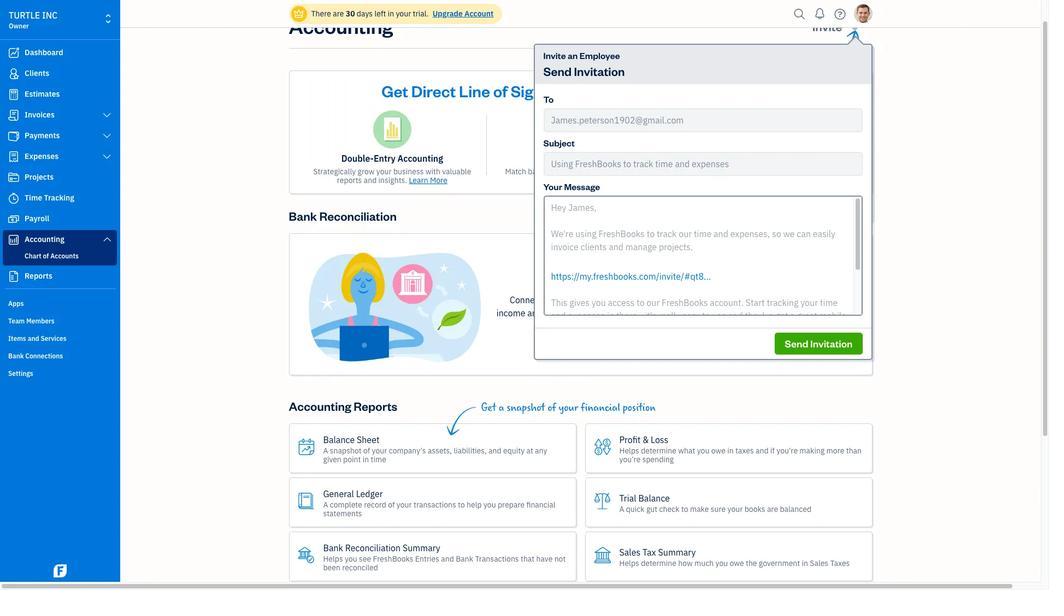 Task type: vqa. For each thing, say whether or not it's contained in the screenshot.


Task type: describe. For each thing, give the bounding box(es) containing it.
not
[[554, 554, 566, 564]]

double-
[[341, 153, 374, 164]]

more for double-entry accounting
[[430, 175, 447, 185]]

1 vertical spatial reports
[[354, 398, 397, 414]]

helps for sales tax summary
[[619, 558, 639, 568]]

0 vertical spatial chart
[[773, 153, 796, 164]]

what
[[678, 446, 695, 456]]

automatically
[[629, 295, 682, 305]]

0 horizontal spatial the
[[583, 80, 606, 101]]

making
[[800, 446, 825, 456]]

given
[[323, 454, 341, 464]]

your message
[[543, 181, 600, 192]]

team members
[[8, 317, 55, 325]]

shape
[[726, 273, 761, 288]]

bank down subject
[[540, 153, 561, 164]]

get a snapshot of your financial position
[[481, 402, 656, 414]]

and inside profit & loss helps determine what you owe in taxes and if you're making more than you're spending
[[756, 446, 769, 456]]

in inside balance sheet a snapshot of your company's assets, liabilities, and equity at any given point in time
[[363, 454, 369, 464]]

invoice image
[[7, 110, 20, 121]]

0 vertical spatial entries
[[725, 153, 754, 164]]

clients link
[[3, 64, 117, 84]]

accounting inside main element
[[25, 234, 64, 244]]

time
[[371, 454, 386, 464]]

in inside the "connect your bank account to automatically import transactions. match them with income and expenses tracked in freshbooks to keep your books up to date and accurate."
[[615, 308, 622, 319]]

bank up been
[[323, 542, 343, 553]]

assets,
[[428, 446, 452, 456]]

apps link
[[3, 295, 117, 311]]

balanced
[[780, 504, 811, 514]]

edit
[[782, 167, 795, 177]]

1 vertical spatial reconciliation
[[319, 208, 397, 223]]

bank reconciliation summary helps you see freshbooks entries and bank transactions that have not been reconciled
[[323, 542, 566, 572]]

accounts inside main element
[[50, 252, 79, 260]]

bank inside the connect my bank button
[[685, 328, 708, 341]]

connect for my
[[628, 328, 667, 341]]

freshbooks inside bank reconciliation summary helps you see freshbooks entries and bank transactions that have not been reconciled
[[373, 554, 413, 564]]

loss
[[651, 434, 668, 445]]

days
[[357, 9, 373, 19]]

invoices
[[25, 110, 55, 120]]

chevron large down image for accounting
[[102, 235, 112, 244]]

quick
[[626, 504, 645, 514]]

learn more for double-entry accounting
[[409, 175, 447, 185]]

import
[[684, 295, 710, 305]]

in inside sales tax summary helps determine how much you owe the government in sales taxes
[[802, 558, 808, 568]]

bank left transactions at the left
[[456, 554, 473, 564]]

payroll
[[25, 214, 49, 223]]

payments
[[25, 131, 60, 140]]

1 horizontal spatial you're
[[777, 446, 798, 456]]

transactions inside match bank transactions to keep your books squeaky clean.
[[547, 167, 589, 177]]

go to help image
[[831, 6, 849, 22]]

send inside button
[[785, 337, 808, 350]]

keep your books in tip top shape
[[575, 273, 761, 288]]

up
[[749, 308, 759, 319]]

freshbooks inside the "connect your bank account to automatically import transactions. match them with income and expenses tracked in freshbooks to keep your books up to date and accurate."
[[624, 308, 671, 319]]

of up the first name text field
[[661, 80, 675, 101]]

items and services
[[8, 334, 67, 343]]

entry
[[374, 153, 396, 164]]

trial balance a quick gut check to make sure your books are balanced
[[619, 493, 811, 514]]

0 horizontal spatial sales
[[619, 547, 641, 558]]

reports
[[337, 175, 362, 185]]

connect your bank account to begin matching your bank transactions image
[[307, 251, 482, 363]]

send invitation button
[[775, 333, 863, 355]]

invite for invite an employee send invitation
[[543, 50, 566, 61]]

them
[[791, 295, 812, 305]]

report image
[[7, 271, 20, 282]]

taxes
[[735, 446, 754, 456]]

double-entry accounting image
[[373, 110, 411, 149]]

account
[[585, 295, 616, 305]]

a
[[499, 402, 504, 414]]

liabilities,
[[454, 446, 487, 456]]

are inside trial balance a quick gut check to make sure your books are balanced
[[767, 504, 778, 514]]

owe inside profit & loss helps determine what you owe in taxes and if you're making more than you're spending
[[711, 446, 726, 456]]

to
[[543, 93, 554, 105]]

account
[[465, 9, 494, 19]]

keep
[[575, 273, 604, 288]]

invite button
[[803, 13, 872, 39]]

of right a
[[548, 402, 556, 414]]

see
[[359, 554, 371, 564]]

in inside profit & loss helps determine what you owe in taxes and if you're making more than you're spending
[[727, 446, 734, 456]]

0 vertical spatial snapshot
[[507, 402, 545, 414]]

there
[[311, 9, 331, 19]]

accounts inside create journal entries and edit accounts in the chart of accounts with
[[721, 175, 753, 185]]

journal inside create journal entries and edit accounts in the chart of accounts with
[[713, 167, 739, 177]]

tracking
[[44, 193, 74, 203]]

the inside sales tax summary helps determine how much you owe the government in sales taxes
[[746, 558, 757, 568]]

team members link
[[3, 313, 117, 329]]

the inside create journal entries and edit accounts in the chart of accounts with
[[838, 167, 849, 177]]

top
[[703, 273, 723, 288]]

expenses link
[[3, 147, 117, 167]]

0 vertical spatial accounts
[[808, 153, 845, 164]]

close image
[[852, 78, 865, 91]]

items
[[8, 334, 26, 343]]

a for balance sheet
[[323, 446, 328, 456]]

payment image
[[7, 131, 20, 142]]

timer image
[[7, 193, 20, 204]]

you inside sales tax summary helps determine how much you owe the government in sales taxes
[[716, 558, 728, 568]]

invite an employee send invitation
[[543, 50, 625, 79]]

estimate image
[[7, 89, 20, 100]]

grow
[[358, 167, 375, 177]]

get direct line of sight into the health of your business
[[382, 80, 780, 101]]

strategically grow your business with valuable reports and insights.
[[313, 167, 471, 185]]

chevron large down image for expenses
[[102, 152, 112, 161]]

to up my
[[673, 308, 681, 319]]

trial
[[619, 493, 636, 504]]

and inside the "strategically grow your business with valuable reports and insights."
[[364, 175, 377, 185]]

a for trial balance
[[619, 504, 624, 514]]

have
[[536, 554, 553, 564]]

0 horizontal spatial bank reconciliation
[[289, 208, 397, 223]]

settings
[[8, 369, 33, 378]]

0 vertical spatial are
[[333, 9, 344, 19]]

business
[[715, 80, 780, 101]]

crown image
[[293, 8, 305, 19]]

there are 30 days left in your trial. upgrade account
[[311, 9, 494, 19]]

0 horizontal spatial you're
[[619, 454, 641, 464]]

entries inside create journal entries and edit accounts in the chart of accounts with
[[741, 167, 765, 177]]

company's
[[389, 446, 426, 456]]

apps
[[8, 299, 24, 308]]

more
[[827, 446, 844, 456]]

create
[[689, 167, 712, 177]]

team
[[8, 317, 25, 325]]

entries inside bank reconciliation summary helps you see freshbooks entries and bank transactions that have not been reconciled
[[415, 554, 439, 564]]

Enter a subject line text field
[[543, 152, 863, 176]]

spending
[[642, 454, 674, 464]]

trial.
[[413, 9, 429, 19]]

profit & loss helps determine what you owe in taxes and if you're making more than you're spending
[[619, 434, 862, 464]]

of inside chart of accounts link
[[43, 252, 49, 260]]

match bank transactions to keep your books squeaky clean.
[[505, 167, 656, 185]]

journal entries and chart of accounts
[[692, 153, 845, 164]]

match inside the "connect your bank account to automatically import transactions. match them with income and expenses tracked in freshbooks to keep your books up to date and accurate."
[[765, 295, 789, 305]]

reports inside "link"
[[25, 271, 52, 281]]

keep inside match bank transactions to keep your books squeaky clean.
[[600, 167, 617, 177]]

with inside the "connect your bank account to automatically import transactions. match them with income and expenses tracked in freshbooks to keep your books up to date and accurate."
[[814, 295, 831, 305]]

time tracking link
[[3, 189, 117, 208]]

prepare
[[498, 500, 525, 510]]

books
[[634, 273, 668, 288]]

and inside balance sheet a snapshot of your company's assets, liabilities, and equity at any given point in time
[[489, 446, 501, 456]]

in left tip
[[670, 273, 680, 288]]

project image
[[7, 172, 20, 183]]

and up create journal entries and edit accounts in the chart of accounts with
[[756, 153, 771, 164]]

that
[[521, 554, 535, 564]]

invite for invite
[[812, 19, 842, 34]]

owner
[[9, 22, 29, 30]]

with inside create journal entries and edit accounts in the chart of accounts with
[[755, 175, 770, 185]]

more for bank reconciliation
[[609, 175, 626, 185]]

1 vertical spatial your
[[543, 181, 562, 192]]

chart of accounts
[[25, 252, 79, 260]]

check
[[659, 504, 680, 514]]

balance inside trial balance a quick gut check to make sure your books are balanced
[[638, 493, 670, 504]]

0 vertical spatial bank reconciliation
[[540, 153, 621, 164]]

your inside trial balance a quick gut check to make sure your books are balanced
[[728, 504, 743, 514]]

30
[[346, 9, 355, 19]]

your inside balance sheet a snapshot of your company's assets, liabilities, and equity at any given point in time
[[372, 446, 387, 456]]

0 vertical spatial journal
[[692, 153, 723, 164]]

an for invite an employee
[[661, 50, 671, 61]]

to inside match bank transactions to keep your books squeaky clean.
[[591, 167, 598, 177]]

equity
[[503, 446, 525, 456]]

turtle inc owner
[[9, 10, 58, 30]]



Task type: locate. For each thing, give the bounding box(es) containing it.
2 more from the left
[[609, 175, 626, 185]]

employee inside the invite an employee send invitation
[[580, 50, 620, 61]]

owe left taxes
[[711, 446, 726, 456]]

learn for reconciliation
[[588, 175, 607, 185]]

entries
[[725, 153, 754, 164], [741, 167, 765, 177], [415, 554, 439, 564]]

learn more right clean.
[[588, 175, 626, 185]]

your inside the "strategically grow your business with valuable reports and insights."
[[376, 167, 392, 177]]

chart image
[[7, 234, 20, 245]]

0 horizontal spatial snapshot
[[330, 446, 362, 456]]

of right record
[[388, 500, 395, 510]]

1 horizontal spatial sales
[[810, 558, 829, 568]]

get
[[382, 80, 408, 101], [481, 402, 496, 414]]

with left valuable
[[426, 167, 440, 177]]

0 vertical spatial bank
[[528, 167, 545, 177]]

1 vertical spatial owe
[[730, 558, 744, 568]]

1 vertical spatial journal
[[713, 167, 739, 177]]

1 an from the left
[[568, 50, 578, 61]]

0 vertical spatial financial
[[581, 402, 620, 414]]

of up accounts
[[798, 153, 806, 164]]

if
[[770, 446, 775, 456]]

invite inside the invite an employee send invitation
[[543, 50, 566, 61]]

government
[[759, 558, 800, 568]]

inc
[[42, 10, 58, 21]]

2 horizontal spatial accounts
[[808, 153, 845, 164]]

First Name text field
[[636, 104, 745, 128]]

invitation inside send invitation button
[[810, 337, 853, 350]]

1 learn more from the left
[[409, 175, 447, 185]]

bank down "strategically" on the top of page
[[289, 208, 317, 223]]

2 vertical spatial the
[[746, 558, 757, 568]]

0 horizontal spatial learn
[[409, 175, 428, 185]]

0 horizontal spatial reports
[[25, 271, 52, 281]]

1 horizontal spatial bank reconciliation
[[540, 153, 621, 164]]

summary down general ledger a complete record of your transactions to help you prepare financial statements
[[403, 542, 440, 553]]

chart
[[773, 153, 796, 164], [692, 175, 711, 185], [25, 252, 41, 260]]

bank reconciliation image
[[561, 110, 600, 149]]

bank reconciliation up match bank transactions to keep your books squeaky clean.
[[540, 153, 621, 164]]

and down them
[[791, 308, 806, 319]]

0 horizontal spatial more
[[430, 175, 447, 185]]

financial inside general ledger a complete record of your transactions to help you prepare financial statements
[[526, 500, 556, 510]]

estimates
[[25, 89, 60, 99]]

a down general
[[323, 500, 328, 510]]

1 horizontal spatial get
[[481, 402, 496, 414]]

1 horizontal spatial your
[[606, 273, 631, 288]]

invite
[[812, 19, 842, 34], [543, 50, 566, 61], [636, 50, 659, 61]]

snapshot right a
[[507, 402, 545, 414]]

dashboard image
[[7, 48, 20, 58]]

bank reconciliation down reports
[[289, 208, 397, 223]]

1 vertical spatial entries
[[741, 167, 765, 177]]

of right line
[[493, 80, 508, 101]]

2 chevron large down image from the top
[[102, 152, 112, 161]]

owe right much
[[730, 558, 744, 568]]

estimates link
[[3, 85, 117, 104]]

dashboard link
[[3, 43, 117, 63]]

financial left the "position"
[[581, 402, 620, 414]]

keep down import
[[683, 308, 702, 319]]

0 horizontal spatial summary
[[403, 542, 440, 553]]

to inside trial balance a quick gut check to make sure your books are balanced
[[681, 504, 688, 514]]

Enter an email address text field
[[636, 148, 863, 172]]

1 horizontal spatial are
[[767, 504, 778, 514]]

an inside the invite an employee send invitation
[[568, 50, 578, 61]]

in right government
[[802, 558, 808, 568]]

reports up sheet
[[354, 398, 397, 414]]

helps
[[619, 446, 639, 456], [323, 554, 343, 564], [619, 558, 639, 568]]

2 horizontal spatial invite
[[812, 19, 842, 34]]

0 horizontal spatial keep
[[600, 167, 617, 177]]

1 horizontal spatial financial
[[581, 402, 620, 414]]

chevron large down image
[[102, 111, 112, 120], [102, 235, 112, 244]]

more right business
[[430, 175, 447, 185]]

1 horizontal spatial match
[[765, 295, 789, 305]]

bank right my
[[685, 328, 708, 341]]

you inside general ledger a complete record of your transactions to help you prepare financial statements
[[484, 500, 496, 510]]

invite inside dropdown button
[[812, 19, 842, 34]]

0 horizontal spatial match
[[505, 167, 526, 177]]

reconciliation inside bank reconciliation summary helps you see freshbooks entries and bank transactions that have not been reconciled
[[345, 542, 401, 553]]

2 employee from the left
[[672, 50, 713, 61]]

determine for loss
[[641, 446, 676, 456]]

1 horizontal spatial freshbooks
[[624, 308, 671, 319]]

0 horizontal spatial are
[[333, 9, 344, 19]]

sight
[[511, 80, 548, 101]]

learn right clean.
[[588, 175, 607, 185]]

learn for entry
[[409, 175, 428, 185]]

search image
[[791, 6, 808, 22]]

1 vertical spatial keep
[[683, 308, 702, 319]]

helps left the see
[[323, 554, 343, 564]]

connect my bank button
[[618, 324, 718, 346]]

chevron large down image for payments
[[102, 132, 112, 140]]

and down journal entries and chart of accounts
[[767, 167, 780, 177]]

much
[[695, 558, 714, 568]]

client image
[[7, 68, 20, 79]]

reconciliation up the see
[[345, 542, 401, 553]]

your left clean.
[[543, 181, 562, 192]]

valuable
[[442, 167, 471, 177]]

complete
[[330, 500, 362, 510]]

1 horizontal spatial reports
[[354, 398, 397, 414]]

gut
[[646, 504, 657, 514]]

helps down profit
[[619, 446, 639, 456]]

chevron large down image up payments link
[[102, 111, 112, 120]]

accurate.
[[808, 308, 844, 319]]

0 vertical spatial match
[[505, 167, 526, 177]]

reports
[[25, 271, 52, 281], [354, 398, 397, 414]]

1 horizontal spatial invitation
[[810, 337, 853, 350]]

learn right 'insights.'
[[409, 175, 428, 185]]

1 vertical spatial the
[[838, 167, 849, 177]]

you left the see
[[345, 554, 357, 564]]

profit
[[619, 434, 641, 445]]

1 horizontal spatial the
[[746, 558, 757, 568]]

tax
[[643, 547, 656, 558]]

helps inside profit & loss helps determine what you owe in taxes and if you're making more than you're spending
[[619, 446, 639, 456]]

summary inside bank reconciliation summary helps you see freshbooks entries and bank transactions that have not been reconciled
[[403, 542, 440, 553]]

books inside the "connect your bank account to automatically import transactions. match them with income and expenses tracked in freshbooks to keep your books up to date and accurate."
[[723, 308, 747, 319]]

get for get direct line of sight into the health of your business
[[382, 80, 408, 101]]

2 learn more from the left
[[588, 175, 626, 185]]

2 learn from the left
[[588, 175, 607, 185]]

0 vertical spatial connect
[[510, 295, 542, 305]]

and left transactions at the left
[[441, 554, 454, 564]]

2 chevron large down image from the top
[[102, 235, 112, 244]]

2 vertical spatial entries
[[415, 554, 439, 564]]

dashboard
[[25, 48, 63, 57]]

determine down loss
[[641, 446, 676, 456]]

invitation
[[574, 63, 625, 79], [810, 337, 853, 350]]

0 vertical spatial your
[[678, 80, 712, 101]]

balance sheet a snapshot of your company's assets, liabilities, and equity at any given point in time
[[323, 434, 547, 464]]

0 vertical spatial owe
[[711, 446, 726, 456]]

https://my.freshbooks.com/invite/#qt8...
[[551, 271, 711, 282]]

a inside trial balance a quick gut check to make sure your books are balanced
[[619, 504, 624, 514]]

projects link
[[3, 168, 117, 187]]

reports link
[[3, 267, 117, 286]]

1 vertical spatial invitation
[[810, 337, 853, 350]]

to left help
[[458, 500, 465, 510]]

1 horizontal spatial chart
[[692, 175, 711, 185]]

an for invite an employee send invitation
[[568, 50, 578, 61]]

1 vertical spatial get
[[481, 402, 496, 414]]

0 horizontal spatial invite
[[543, 50, 566, 61]]

1 vertical spatial bank reconciliation
[[289, 208, 397, 223]]

business
[[393, 167, 424, 177]]

0 vertical spatial balance
[[323, 434, 355, 445]]

chart inside create journal entries and edit accounts in the chart of accounts with
[[692, 175, 711, 185]]

turtle
[[9, 10, 40, 21]]

sales left the taxes
[[810, 558, 829, 568]]

balance up given
[[323, 434, 355, 445]]

2 horizontal spatial chart
[[773, 153, 796, 164]]

invite up health
[[636, 50, 659, 61]]

0 vertical spatial chevron large down image
[[102, 132, 112, 140]]

advanced accounting
[[772, 175, 846, 185]]

clients
[[25, 68, 49, 78]]

2 determine from the top
[[641, 558, 676, 568]]

advanced
[[772, 175, 805, 185]]

1 vertical spatial connect
[[628, 328, 667, 341]]

determine
[[641, 446, 676, 456], [641, 558, 676, 568]]

1 horizontal spatial learn
[[588, 175, 607, 185]]

accounts down accounting link at left top
[[50, 252, 79, 260]]

notifications image
[[811, 3, 829, 25]]

and right items
[[28, 334, 39, 343]]

date
[[771, 308, 789, 319]]

match up the date
[[765, 295, 789, 305]]

tracked
[[584, 308, 613, 319]]

transactions.
[[712, 295, 763, 305]]

determine inside profit & loss helps determine what you owe in taxes and if you're making more than you're spending
[[641, 446, 676, 456]]

0 horizontal spatial freshbooks
[[373, 554, 413, 564]]

freshbooks image
[[51, 564, 69, 578]]

connect
[[510, 295, 542, 305], [628, 328, 667, 341]]

your inside general ledger a complete record of your transactions to help you prepare financial statements
[[397, 500, 412, 510]]

balance inside balance sheet a snapshot of your company's assets, liabilities, and equity at any given point in time
[[323, 434, 355, 445]]

books right sure
[[745, 504, 765, 514]]

1 chevron large down image from the top
[[102, 111, 112, 120]]

income
[[497, 308, 525, 319]]

the left government
[[746, 558, 757, 568]]

my
[[669, 328, 683, 341]]

you
[[697, 446, 710, 456], [484, 500, 496, 510], [345, 554, 357, 564], [716, 558, 728, 568]]

bank up the expenses
[[564, 295, 583, 305]]

1 vertical spatial chevron large down image
[[102, 235, 112, 244]]

0 vertical spatial send
[[543, 63, 572, 79]]

items and services link
[[3, 330, 117, 346]]

and right income
[[527, 308, 542, 319]]

0 vertical spatial books
[[635, 167, 656, 177]]

transactions
[[475, 554, 519, 564]]

members
[[26, 317, 55, 325]]

connect for your
[[510, 295, 542, 305]]

freshbooks right the see
[[373, 554, 413, 564]]

send down the date
[[785, 337, 808, 350]]

bank inside match bank transactions to keep your books squeaky clean.
[[528, 167, 545, 177]]

2 horizontal spatial the
[[838, 167, 849, 177]]

projects
[[25, 172, 54, 182]]

to right up
[[761, 308, 769, 319]]

1 horizontal spatial invite
[[636, 50, 659, 61]]

are left balanced in the right of the page
[[767, 504, 778, 514]]

helps for profit & loss
[[619, 446, 639, 456]]

1 horizontal spatial accounts
[[721, 175, 753, 185]]

taxes
[[830, 558, 850, 568]]

1 horizontal spatial balance
[[638, 493, 670, 504]]

0 horizontal spatial transactions
[[414, 500, 456, 510]]

chart down accounting link at left top
[[25, 252, 41, 260]]

2 vertical spatial books
[[745, 504, 765, 514]]

2 an from the left
[[661, 50, 671, 61]]

in right tracked
[[615, 308, 622, 319]]

keep up message
[[600, 167, 617, 177]]

to inside general ledger a complete record of your transactions to help you prepare financial statements
[[458, 500, 465, 510]]

summary inside sales tax summary helps determine how much you owe the government in sales taxes
[[658, 547, 696, 558]]

1 vertical spatial accounts
[[721, 175, 753, 185]]

books down transactions.
[[723, 308, 747, 319]]

accounting link
[[3, 230, 117, 250]]

time tracking
[[25, 193, 74, 203]]

0 vertical spatial invitation
[[574, 63, 625, 79]]

helps inside sales tax summary helps determine how much you owe the government in sales taxes
[[619, 558, 639, 568]]

you inside profit & loss helps determine what you owe in taxes and if you're making more than you're spending
[[697, 446, 710, 456]]

books inside trial balance a quick gut check to make sure your books are balanced
[[745, 504, 765, 514]]

create journal entries and edit accounts in the chart of accounts with
[[689, 167, 849, 185]]

0 horizontal spatial with
[[426, 167, 440, 177]]

been
[[323, 563, 340, 572]]

with up accurate.
[[814, 295, 831, 305]]

invoices link
[[3, 105, 117, 125]]

Last Name text field
[[754, 104, 863, 128]]

invite for invite an employee
[[636, 50, 659, 61]]

chevron large down image
[[102, 132, 112, 140], [102, 152, 112, 161]]

accounts
[[797, 167, 828, 177]]

0 horizontal spatial send
[[543, 63, 572, 79]]

sales tax summary helps determine how much you owe the government in sales taxes
[[619, 547, 850, 568]]

helps down quick at the right bottom
[[619, 558, 639, 568]]

balance up gut
[[638, 493, 670, 504]]

2 vertical spatial your
[[606, 273, 631, 288]]

chevron large down image inside expenses link
[[102, 152, 112, 161]]

with
[[426, 167, 440, 177], [755, 175, 770, 185], [814, 295, 831, 305]]

and inside create journal entries and edit accounts in the chart of accounts with
[[767, 167, 780, 177]]

your up account
[[606, 273, 631, 288]]

chevrondown image
[[847, 19, 863, 34]]

are
[[333, 9, 344, 19], [767, 504, 778, 514]]

you inside bank reconciliation summary helps you see freshbooks entries and bank transactions that have not been reconciled
[[345, 554, 357, 564]]

money image
[[7, 214, 20, 225]]

1 vertical spatial sales
[[810, 558, 829, 568]]

with down journal entries and chart of accounts
[[755, 175, 770, 185]]

bank inside the "connect your bank account to automatically import transactions. match them with income and expenses tracked in freshbooks to keep your books up to date and accurate."
[[564, 295, 583, 305]]

1 vertical spatial bank
[[564, 295, 583, 305]]

employee for invite an employee send invitation
[[580, 50, 620, 61]]

determine inside sales tax summary helps determine how much you owe the government in sales taxes
[[641, 558, 676, 568]]

in left time
[[363, 454, 369, 464]]

0 horizontal spatial bank
[[528, 167, 545, 177]]

connect your bank account to automatically import transactions. match them with income and expenses tracked in freshbooks to keep your books up to date and accurate.
[[497, 295, 844, 319]]

your up the first name text field
[[678, 80, 712, 101]]

employee for invite an employee
[[672, 50, 713, 61]]

keep inside the "connect your bank account to automatically import transactions. match them with income and expenses tracked in freshbooks to keep your books up to date and accurate."
[[683, 308, 702, 319]]

connect inside the "connect your bank account to automatically import transactions. match them with income and expenses tracked in freshbooks to keep your books up to date and accurate."
[[510, 295, 542, 305]]

chevron large down image up projects 'link'
[[102, 152, 112, 161]]

0 vertical spatial reconciliation
[[563, 153, 621, 164]]

get for get a snapshot of your financial position
[[481, 402, 496, 414]]

1 chevron large down image from the top
[[102, 132, 112, 140]]

journal up create
[[692, 153, 723, 164]]

reconciliation up match bank transactions to keep your books squeaky clean.
[[563, 153, 621, 164]]

a inside general ledger a complete record of your transactions to help you prepare financial statements
[[323, 500, 328, 510]]

of right create
[[713, 175, 719, 185]]

general
[[323, 488, 354, 499]]

in inside create journal entries and edit accounts in the chart of accounts with
[[830, 167, 836, 177]]

of down sheet
[[363, 446, 370, 456]]

chart inside main element
[[25, 252, 41, 260]]

invitation down accurate.
[[810, 337, 853, 350]]

1 vertical spatial determine
[[641, 558, 676, 568]]

accounts
[[808, 153, 845, 164], [721, 175, 753, 185], [50, 252, 79, 260]]

1 horizontal spatial an
[[661, 50, 671, 61]]

accounting reports
[[289, 398, 397, 414]]

0 horizontal spatial employee
[[580, 50, 620, 61]]

ledger
[[356, 488, 383, 499]]

of down accounting link at left top
[[43, 252, 49, 260]]

in right accounts
[[830, 167, 836, 177]]

1 horizontal spatial employee
[[672, 50, 713, 61]]

2 horizontal spatial with
[[814, 295, 831, 305]]

1 vertical spatial financial
[[526, 500, 556, 510]]

transactions inside general ledger a complete record of your transactions to help you prepare financial statements
[[414, 500, 456, 510]]

1 vertical spatial send
[[785, 337, 808, 350]]

you're right if
[[777, 446, 798, 456]]

connect up income
[[510, 295, 542, 305]]

of inside balance sheet a snapshot of your company's assets, liabilities, and equity at any given point in time
[[363, 446, 370, 456]]

transactions up the your message
[[547, 167, 589, 177]]

1 employee from the left
[[580, 50, 620, 61]]

a inside balance sheet a snapshot of your company's assets, liabilities, and equity at any given point in time
[[323, 446, 328, 456]]

0 vertical spatial transactions
[[547, 167, 589, 177]]

of inside general ledger a complete record of your transactions to help you prepare financial statements
[[388, 500, 395, 510]]

services
[[41, 334, 67, 343]]

of
[[493, 80, 508, 101], [661, 80, 675, 101], [798, 153, 806, 164], [713, 175, 719, 185], [43, 252, 49, 260], [548, 402, 556, 414], [363, 446, 370, 456], [388, 500, 395, 510]]

the
[[583, 80, 606, 101], [838, 167, 849, 177], [746, 558, 757, 568]]

1 vertical spatial freshbooks
[[373, 554, 413, 564]]

1 vertical spatial snapshot
[[330, 446, 362, 456]]

reconciliation down reports
[[319, 208, 397, 223]]

are left 30 in the top of the page
[[333, 9, 344, 19]]

you right what
[[697, 446, 710, 456]]

to up message
[[591, 167, 598, 177]]

with inside the "strategically grow your business with valuable reports and insights."
[[426, 167, 440, 177]]

invite up into
[[543, 50, 566, 61]]

invitation inside the invite an employee send invitation
[[574, 63, 625, 79]]

2 vertical spatial accounts
[[50, 252, 79, 260]]

freshbooks
[[624, 308, 671, 319], [373, 554, 413, 564]]

and left equity
[[489, 446, 501, 456]]

you're down profit
[[619, 454, 641, 464]]

0 vertical spatial chevron large down image
[[102, 111, 112, 120]]

a left point in the left bottom of the page
[[323, 446, 328, 456]]

None text field
[[543, 108, 863, 132]]

and right reports
[[364, 175, 377, 185]]

financial
[[581, 402, 620, 414], [526, 500, 556, 510]]

invitation up the get direct line of sight into the health of your business
[[574, 63, 625, 79]]

helps for bank reconciliation summary
[[323, 554, 343, 564]]

connect my bank
[[628, 328, 708, 341]]

determine for summary
[[641, 558, 676, 568]]

settings link
[[3, 365, 117, 381]]

bank inside bank connections link
[[8, 352, 24, 360]]

1 vertical spatial transactions
[[414, 500, 456, 510]]

invite an employee
[[636, 50, 713, 61]]

snapshot inside balance sheet a snapshot of your company's assets, liabilities, and equity at any given point in time
[[330, 446, 362, 456]]

connections
[[25, 352, 63, 360]]

statements
[[323, 509, 362, 518]]

chevron large down image up expenses link
[[102, 132, 112, 140]]

summary for sales tax summary
[[658, 547, 696, 558]]

chevron large down image inside payments link
[[102, 132, 112, 140]]

continue
[[811, 198, 853, 211]]

0 vertical spatial reports
[[25, 271, 52, 281]]

bank connections
[[8, 352, 63, 360]]

0 vertical spatial freshbooks
[[624, 308, 671, 319]]

and left if
[[756, 446, 769, 456]]

upgrade
[[433, 9, 463, 19]]

to right account
[[619, 295, 626, 305]]

learn more for bank reconciliation
[[588, 175, 626, 185]]

chevron large down image inside invoices link
[[102, 111, 112, 120]]

owe inside sales tax summary helps determine how much you owe the government in sales taxes
[[730, 558, 744, 568]]

a down trial at the bottom of page
[[619, 504, 624, 514]]

your
[[678, 80, 712, 101], [543, 181, 562, 192], [606, 273, 631, 288]]

1 horizontal spatial bank
[[564, 295, 583, 305]]

reports down chart of accounts
[[25, 271, 52, 281]]

summary up the how
[[658, 547, 696, 558]]

learn more right 'insights.'
[[409, 175, 447, 185]]

get left a
[[481, 402, 496, 414]]

0 horizontal spatial owe
[[711, 446, 726, 456]]

0 horizontal spatial get
[[382, 80, 408, 101]]

accounts down enter an email address text field
[[721, 175, 753, 185]]

to left make
[[681, 504, 688, 514]]

chevron large down image for invoices
[[102, 111, 112, 120]]

chevron large down image up chart of accounts link
[[102, 235, 112, 244]]

0 horizontal spatial financial
[[526, 500, 556, 510]]

connect inside button
[[628, 328, 667, 341]]

books inside match bank transactions to keep your books squeaky clean.
[[635, 167, 656, 177]]

invite left chevrondown image
[[812, 19, 842, 34]]

0 vertical spatial keep
[[600, 167, 617, 177]]

send inside the invite an employee send invitation
[[543, 63, 572, 79]]

1 learn from the left
[[409, 175, 428, 185]]

get left direct
[[382, 80, 408, 101]]

tip
[[682, 273, 700, 288]]

expenses
[[25, 151, 59, 161]]

and inside main element
[[28, 334, 39, 343]]

connect left my
[[628, 328, 667, 341]]

1 horizontal spatial snapshot
[[507, 402, 545, 414]]

in
[[388, 9, 394, 19], [830, 167, 836, 177], [670, 273, 680, 288], [615, 308, 622, 319], [727, 446, 734, 456], [363, 454, 369, 464], [802, 558, 808, 568]]

1 determine from the top
[[641, 446, 676, 456]]

point
[[343, 454, 361, 464]]

match inside match bank transactions to keep your books squeaky clean.
[[505, 167, 526, 177]]

journal entries and chart of accounts image
[[750, 110, 788, 149]]

books left create
[[635, 167, 656, 177]]

general ledger a complete record of your transactions to help you prepare financial statements
[[323, 488, 556, 518]]

expense image
[[7, 151, 20, 162]]

your inside match bank transactions to keep your books squeaky clean.
[[618, 167, 634, 177]]

helps inside bank reconciliation summary helps you see freshbooks entries and bank transactions that have not been reconciled
[[323, 554, 343, 564]]

1 horizontal spatial owe
[[730, 558, 744, 568]]

in right left
[[388, 9, 394, 19]]

summary for bank reconciliation summary
[[403, 542, 440, 553]]

1 horizontal spatial with
[[755, 175, 770, 185]]

main element
[[0, 0, 148, 582]]

1 vertical spatial books
[[723, 308, 747, 319]]

reconciliation
[[563, 153, 621, 164], [319, 208, 397, 223], [345, 542, 401, 553]]

0 vertical spatial determine
[[641, 446, 676, 456]]

an
[[568, 50, 578, 61], [661, 50, 671, 61]]

1 more from the left
[[430, 175, 447, 185]]

1 vertical spatial balance
[[638, 493, 670, 504]]

of inside create journal entries and edit accounts in the chart of accounts with
[[713, 175, 719, 185]]

a for general ledger
[[323, 500, 328, 510]]

more right message
[[609, 175, 626, 185]]

match
[[505, 167, 526, 177], [765, 295, 789, 305]]

payments link
[[3, 126, 117, 146]]

and inside bank reconciliation summary helps you see freshbooks entries and bank transactions that have not been reconciled
[[441, 554, 454, 564]]

2 vertical spatial reconciliation
[[345, 542, 401, 553]]

you right help
[[484, 500, 496, 510]]

snapshot down sheet
[[330, 446, 362, 456]]

0 horizontal spatial connect
[[510, 295, 542, 305]]



